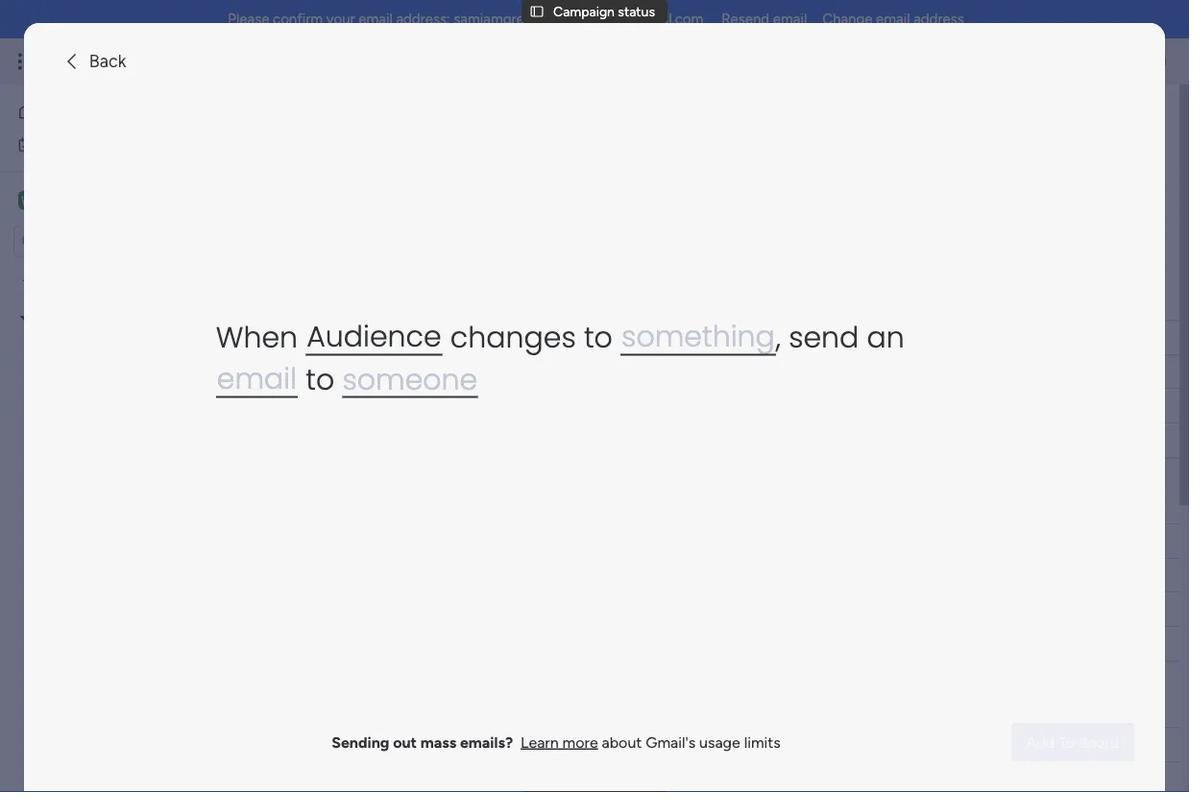 Task type: locate. For each thing, give the bounding box(es) containing it.
campaign owner for second campaign owner "field" from the bottom
[[601, 330, 704, 346]]

campaign left "ideas"
[[66, 375, 128, 392]]

campaign status
[[554, 3, 655, 20]]

1 horizontal spatial audience
[[900, 330, 957, 346]]

email
[[359, 11, 393, 28], [774, 11, 808, 28], [877, 11, 911, 28], [217, 359, 297, 399]]

1 owner from the top
[[666, 330, 704, 346]]

resend
[[722, 11, 770, 28]]

1 vertical spatial campaign owner field
[[597, 735, 709, 756]]

Audience field
[[896, 327, 962, 348]]

campaign ideas and requests
[[66, 375, 243, 392]]

out
[[393, 734, 417, 752]]

0 vertical spatial account field
[[764, 327, 825, 348]]

ideas
[[131, 375, 162, 392]]

someone
[[343, 360, 478, 400]]

campaign inside list box
[[66, 375, 128, 392]]

campaign owner up ➡️
[[601, 330, 704, 346]]

please
[[228, 11, 269, 28]]

select product image
[[17, 52, 37, 71]]

to
[[584, 318, 613, 358], [306, 360, 335, 400], [499, 364, 512, 381], [576, 364, 589, 381]]

owner right about
[[666, 737, 704, 754]]

campaign left 'status'
[[554, 3, 615, 20]]

learn
[[515, 364, 544, 381]]

when audience changes to something , send an email to someone
[[216, 317, 905, 400]]

,
[[776, 318, 781, 358]]

account field right usage
[[764, 735, 825, 756]]

send
[[789, 318, 860, 358]]

changes
[[451, 318, 576, 358]]

usage
[[700, 734, 741, 752]]

option
[[0, 268, 245, 272]]

email right resend
[[774, 11, 808, 28]]

to left hi
[[306, 360, 335, 400]]

1 vertical spatial account field
[[764, 735, 825, 756]]

➡️
[[624, 364, 637, 381]]

1 vertical spatial campaign owner
[[601, 737, 704, 754]]

more
[[563, 734, 598, 752]]

0 horizontal spatial audience
[[307, 317, 442, 357]]

campaign
[[554, 3, 615, 20], [601, 330, 663, 346], [66, 375, 128, 392], [601, 737, 663, 754]]

1 vertical spatial account
[[769, 737, 820, 754]]

1 vertical spatial item
[[440, 737, 468, 753]]

Goal field
[[1076, 735, 1113, 756]]

Account field
[[764, 327, 825, 348], [764, 735, 825, 756]]

0 vertical spatial campaign owner
[[601, 330, 704, 346]]

item right out
[[440, 737, 468, 753]]

account
[[769, 330, 820, 346], [769, 737, 820, 754]]

0 vertical spatial campaign owner field
[[597, 327, 709, 348]]

caret down image
[[20, 311, 28, 325]]

status
[[618, 3, 655, 20]]

1 vertical spatial owner
[[666, 737, 704, 754]]

owner
[[666, 330, 704, 346], [666, 737, 704, 754]]

when
[[216, 318, 298, 358]]

0 vertical spatial owner
[[666, 330, 704, 346]]

and
[[166, 375, 188, 392]]

account right usage
[[769, 737, 820, 754]]

owner left ,
[[666, 330, 704, 346]]

audience inside field
[[900, 330, 957, 346]]

email right your
[[359, 11, 393, 28]]

item
[[440, 329, 468, 346], [440, 737, 468, 753]]

audience
[[307, 317, 442, 357], [900, 330, 957, 346]]

monday
[[86, 50, 151, 72]]

2 account from the top
[[769, 737, 820, 754]]

Campaign owner field
[[597, 327, 709, 348], [597, 735, 709, 756]]

address:
[[396, 11, 450, 28]]

goal
[[1081, 737, 1109, 754]]

item up "click" at the top of the page
[[440, 329, 468, 346]]

account left an
[[769, 330, 820, 346]]

sam green image
[[1136, 46, 1167, 77]]

please confirm your email address: samiamgreeneggsnham27@gmail.com
[[228, 11, 704, 28]]

email inside when audience changes to something , send an email to someone
[[217, 359, 297, 399]]

1 account from the top
[[769, 330, 820, 346]]

sending
[[332, 734, 390, 752]]

2 owner from the top
[[666, 737, 704, 754]]

to up the start
[[584, 318, 613, 358]]

2 account field from the top
[[764, 735, 825, 756]]

gmail's
[[646, 734, 696, 752]]

👋
[[419, 364, 432, 381]]

newsle
[[1157, 774, 1190, 789]]

campaign owner right more
[[601, 737, 704, 754]]

0 vertical spatial account
[[769, 330, 820, 346]]

account field left an
[[764, 327, 825, 348]]

2 campaign owner from the top
[[601, 737, 704, 754]]

1 campaign owner from the top
[[601, 330, 704, 346]]

0 vertical spatial item
[[440, 329, 468, 346]]

owner for first campaign owner "field" from the bottom
[[666, 737, 704, 754]]

1 account field from the top
[[764, 327, 825, 348]]

change email address
[[823, 11, 965, 28]]

email down the when
[[217, 359, 297, 399]]

campaign owner
[[601, 330, 704, 346], [601, 737, 704, 754]]

an
[[867, 318, 905, 358]]



Task type: describe. For each thing, give the bounding box(es) containing it.
to right here at top left
[[499, 364, 512, 381]]

back
[[89, 51, 126, 71]]

there!
[[380, 364, 416, 381]]

2 item from the top
[[440, 737, 468, 753]]

here
[[469, 364, 495, 381]]

confirm
[[273, 11, 323, 28]]

change email address link
[[823, 11, 965, 28]]

resend email link
[[722, 11, 808, 28]]

learn more link
[[521, 734, 598, 752]]

how
[[547, 364, 573, 381]]

campaign ideas and requests list box
[[0, 265, 245, 659]]

home image
[[17, 102, 37, 121]]

campaign right more
[[601, 737, 663, 754]]

back button
[[55, 46, 134, 77]]

workspace image
[[21, 190, 35, 211]]

click
[[436, 364, 465, 381]]

sending out mass emails? learn more about gmail's usage limits
[[332, 734, 781, 752]]

to right how
[[576, 364, 589, 381]]

learn
[[521, 734, 559, 752]]

about
[[602, 734, 642, 752]]

workspace image
[[18, 190, 37, 211]]

requests
[[191, 375, 243, 392]]

hi there! 👋  click here to learn how to start ➡️
[[363, 364, 637, 381]]

emails?
[[460, 734, 513, 752]]

start
[[593, 364, 620, 381]]

email right change
[[877, 11, 911, 28]]

2 campaign owner field from the top
[[597, 735, 709, 756]]

limits
[[745, 734, 781, 752]]

your
[[327, 11, 355, 28]]

address
[[914, 11, 965, 28]]

my work image
[[17, 136, 35, 153]]

something
[[622, 317, 775, 357]]

resend email
[[722, 11, 808, 28]]

mass
[[421, 734, 457, 752]]

monday button
[[50, 37, 306, 87]]

change
[[823, 11, 873, 28]]

1 item from the top
[[440, 329, 468, 346]]

samiamgreeneggsnham27@gmail.com
[[454, 11, 704, 28]]

audience inside when audience changes to something , send an email to someone
[[307, 317, 442, 357]]

campaign up ➡️
[[601, 330, 663, 346]]

owner for second campaign owner "field" from the bottom
[[666, 330, 704, 346]]

hi
[[363, 364, 377, 381]]

campaign owner for first campaign owner "field" from the bottom
[[601, 737, 704, 754]]

1 campaign owner field from the top
[[597, 327, 709, 348]]



Task type: vqa. For each thing, say whether or not it's contained in the screenshot.
second Campaign owner
yes



